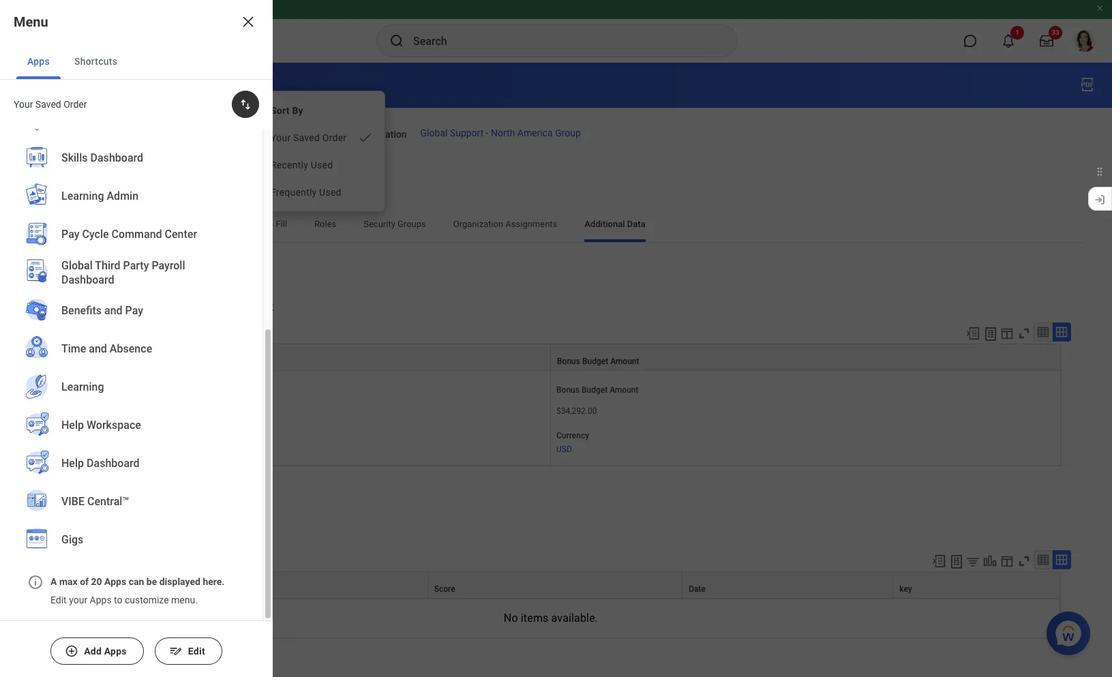 Task type: locate. For each thing, give the bounding box(es) containing it.
global for global support - north america group
[[421, 128, 448, 139]]

your inside menu item
[[271, 132, 291, 143]]

order inside global navigation dialog
[[64, 99, 87, 110]]

0 vertical spatial to
[[266, 219, 274, 229]]

0 vertical spatial base
[[48, 357, 66, 366]]

currency down $10,288.00
[[47, 431, 80, 441]]

dashboard inside global third party payroll dashboard
[[61, 273, 114, 286]]

1 horizontal spatial order
[[322, 132, 347, 143]]

used
[[311, 160, 333, 170], [319, 187, 341, 198]]

increase
[[84, 357, 115, 366], [83, 385, 114, 395]]

expand table image right fullscreen image
[[1055, 553, 1069, 567]]

1 vertical spatial and
[[89, 343, 107, 356]]

support left north
[[450, 128, 484, 139]]

0 vertical spatial table image
[[1037, 325, 1050, 339]]

unavailable to fill
[[218, 219, 287, 229]]

learning inside learning link
[[61, 381, 104, 394]]

your saved order up recently used
[[271, 132, 347, 143]]

1 horizontal spatial usd link
[[556, 442, 572, 454]]

1 vertical spatial to
[[114, 595, 122, 605]]

benefits and pay link
[[16, 292, 246, 331]]

profile logan mcneil element
[[1066, 26, 1104, 56]]

your saved order inside your saved order menu item
[[271, 132, 347, 143]]

0 vertical spatial toolbar
[[960, 323, 1071, 344]]

members
[[41, 219, 78, 229]]

used up roles
[[319, 187, 341, 198]]

- left usa
[[122, 78, 128, 94]]

order down global support - usa group in the top of the page
[[64, 99, 87, 110]]

1 vertical spatial click to view/edit grid preferences image
[[1000, 554, 1015, 569]]

0 vertical spatial export to worksheets image
[[983, 326, 999, 342]]

1 horizontal spatial currency
[[556, 431, 589, 441]]

10/30/2023
[[101, 270, 152, 280]]

2 help from the top
[[61, 457, 84, 470]]

order left check icon at the top left of page
[[322, 132, 347, 143]]

0 horizontal spatial usd link
[[47, 442, 63, 454]]

budget inside base pay increase budget amount popup button
[[117, 357, 143, 366]]

1 help from the top
[[61, 419, 84, 432]]

to left fill on the top left of page
[[266, 219, 274, 229]]

type
[[27, 129, 48, 140]]

0 vertical spatial saved
[[35, 99, 61, 110]]

expand/collapse chart image
[[983, 554, 998, 569]]

export to worksheets image left select to filter grid data icon
[[949, 554, 965, 570]]

expand table image
[[1055, 325, 1069, 339], [1055, 553, 1069, 567]]

and for time
[[89, 343, 107, 356]]

annual on-demand compensation budget button
[[41, 299, 274, 314]]

pay
[[61, 228, 79, 241], [125, 304, 143, 317], [68, 357, 82, 366], [67, 385, 81, 395]]

dashboard down "workspace"
[[87, 457, 140, 470]]

groups
[[398, 219, 426, 229]]

apps right add
[[104, 646, 127, 657]]

and for benefits
[[104, 304, 123, 317]]

2 usd link from the left
[[556, 442, 572, 454]]

1 usd from the left
[[47, 445, 63, 454]]

export to worksheets image for export to excel icon
[[949, 554, 965, 570]]

usd down $10,288.00
[[47, 445, 63, 454]]

learning admin
[[61, 190, 138, 203]]

0 horizontal spatial order
[[64, 99, 87, 110]]

currency
[[47, 431, 80, 441], [556, 431, 589, 441]]

0 horizontal spatial currency
[[47, 431, 80, 441]]

used for recently used
[[311, 160, 333, 170]]

1 vertical spatial learning
[[61, 381, 104, 394]]

increase up help workspace
[[83, 385, 114, 395]]

additional data
[[585, 219, 646, 229]]

vibe central™ link
[[16, 483, 246, 522]]

1 currency from the left
[[47, 431, 80, 441]]

max
[[59, 576, 78, 587]]

benefits
[[61, 304, 102, 317]]

learning for learning admin
[[61, 190, 104, 203]]

0 horizontal spatial to
[[114, 595, 122, 605]]

tab list for your saved order
[[0, 44, 273, 80]]

help
[[61, 419, 84, 432], [61, 457, 84, 470]]

currency for currency
[[556, 431, 589, 441]]

1 horizontal spatial saved
[[293, 132, 320, 143]]

table image right fullscreen image
[[1037, 553, 1050, 567]]

organization down type
[[27, 155, 82, 166]]

1 vertical spatial your
[[271, 132, 291, 143]]

to inside tab list
[[266, 219, 274, 229]]

gigs link
[[16, 521, 246, 561]]

1 horizontal spatial export to worksheets image
[[983, 326, 999, 342]]

0 vertical spatial and
[[104, 304, 123, 317]]

organization down the vibe on the bottom
[[41, 527, 112, 542]]

global support - usa group
[[27, 78, 198, 94]]

1 horizontal spatial -
[[486, 128, 489, 139]]

dashboard down the third
[[61, 273, 114, 286]]

tab list containing members
[[27, 210, 1085, 242]]

increase inside popup button
[[84, 357, 115, 366]]

apps down menu
[[27, 56, 50, 67]]

global
[[27, 78, 67, 94], [421, 128, 448, 139], [61, 259, 93, 272]]

organization inside tab list
[[453, 219, 503, 229]]

expand table image inside organization survey group
[[1055, 553, 1069, 567]]

0 horizontal spatial usd
[[47, 445, 63, 454]]

organization assignments
[[453, 219, 557, 229]]

0 horizontal spatial export to worksheets image
[[949, 554, 965, 570]]

usd
[[47, 445, 63, 454], [556, 445, 572, 454]]

0 horizontal spatial support
[[70, 78, 119, 94]]

export to worksheets image for export to excel image
[[983, 326, 999, 342]]

shortcuts button
[[63, 44, 128, 79]]

1 click to view/edit grid preferences image from the top
[[1000, 326, 1015, 341]]

superior
[[314, 129, 350, 140]]

2 learning from the top
[[61, 381, 104, 394]]

base down time
[[48, 357, 66, 366]]

edit button
[[41, 483, 117, 510], [155, 638, 222, 665], [41, 655, 117, 677]]

1 vertical spatial support
[[450, 128, 484, 139]]

0 vertical spatial click to view/edit grid preferences image
[[1000, 326, 1015, 341]]

budget inside bonus budget amount popup button
[[582, 357, 608, 366]]

global inside global third party payroll dashboard
[[61, 259, 93, 272]]

menu
[[260, 97, 385, 206]]

export to worksheets image right export to excel image
[[983, 326, 999, 342]]

1 vertical spatial saved
[[293, 132, 320, 143]]

- left north
[[486, 128, 489, 139]]

0 vertical spatial -
[[122, 78, 128, 94]]

0 vertical spatial your saved order
[[14, 99, 87, 110]]

inbox large image
[[1040, 34, 1054, 48]]

and right time
[[89, 343, 107, 356]]

on-
[[82, 299, 103, 314]]

1 vertical spatial -
[[486, 128, 489, 139]]

sort image
[[239, 98, 252, 111]]

0 vertical spatial used
[[311, 160, 333, 170]]

a
[[50, 576, 57, 587]]

1 learning from the top
[[61, 190, 104, 203]]

table image
[[1037, 325, 1050, 339], [1037, 553, 1050, 567]]

organization survey button
[[41, 527, 152, 542]]

1 vertical spatial global
[[421, 128, 448, 139]]

1 vertical spatial group
[[555, 128, 581, 139]]

organization inside group
[[41, 527, 112, 542]]

0 vertical spatial tab list
[[0, 44, 273, 80]]

expand table image inside annual on-demand compensation budget group
[[1055, 325, 1069, 339]]

2 vertical spatial global
[[61, 259, 93, 272]]

2 click to view/edit grid preferences image from the top
[[1000, 554, 1015, 569]]

saved up recently used
[[293, 132, 320, 143]]

used down your saved order menu item
[[311, 160, 333, 170]]

help inside 'link'
[[61, 419, 84, 432]]

1 vertical spatial expand table image
[[1055, 553, 1069, 567]]

bonus
[[557, 357, 580, 366], [556, 385, 580, 395]]

0 vertical spatial expand table image
[[1055, 325, 1069, 339]]

add apps
[[84, 646, 127, 657]]

1 vertical spatial order
[[322, 132, 347, 143]]

2 expand table image from the top
[[1055, 553, 1069, 567]]

to down 'a max of 20 apps can be displayed here.'
[[114, 595, 122, 605]]

group right usa
[[161, 78, 198, 94]]

edit down the category
[[50, 595, 67, 605]]

your saved order
[[14, 99, 87, 110], [271, 132, 347, 143]]

list
[[0, 0, 263, 570]]

row
[[41, 344, 1061, 371], [41, 371, 1061, 466], [42, 572, 1060, 599]]

of
[[78, 270, 88, 280]]

row containing category
[[42, 572, 1060, 599]]

apps inside tab list
[[27, 56, 50, 67]]

1 expand table image from the top
[[1055, 325, 1069, 339]]

1 vertical spatial toolbar
[[925, 550, 1071, 572]]

bonus budget amount inside bonus budget amount popup button
[[557, 357, 639, 366]]

date
[[689, 585, 706, 594]]

row inside organization survey group
[[42, 572, 1060, 599]]

saved up type
[[35, 99, 61, 110]]

your saved order up type
[[14, 99, 87, 110]]

vibe
[[61, 495, 85, 508]]

0 horizontal spatial your saved order
[[14, 99, 87, 110]]

1 vertical spatial help
[[61, 457, 84, 470]]

0 vertical spatial dashboard
[[90, 152, 143, 165]]

click to view/edit grid preferences image left fullscreen image
[[1000, 554, 1015, 569]]

banner
[[0, 0, 1112, 63]]

0 vertical spatial bonus
[[557, 357, 580, 366]]

your up recently
[[271, 132, 291, 143]]

learning inside learning admin link
[[61, 190, 104, 203]]

expand table image for first table icon from the top of the global support - usa group main content
[[1055, 325, 1069, 339]]

base pay increase budget amount up "base pay increase budget amount" element
[[47, 385, 173, 395]]

organization right the superior
[[352, 129, 407, 140]]

usd link down $10,288.00
[[47, 442, 63, 454]]

workspace
[[87, 419, 141, 432]]

1 horizontal spatial support
[[450, 128, 484, 139]]

base up $10,288.00
[[47, 385, 65, 395]]

toolbar
[[960, 323, 1071, 344], [925, 550, 1071, 572]]

edit down plus circle image
[[71, 663, 87, 674]]

list containing skills dashboard
[[0, 0, 263, 570]]

0 vertical spatial help
[[61, 419, 84, 432]]

2 currency from the left
[[556, 431, 589, 441]]

learning up $10,288.00
[[61, 381, 104, 394]]

export to worksheets image
[[983, 326, 999, 342], [949, 554, 965, 570]]

details
[[106, 219, 133, 229]]

0 vertical spatial support
[[70, 78, 119, 94]]

pay cycle command center link
[[16, 216, 246, 255]]

1 vertical spatial tab list
[[27, 210, 1085, 242]]

0 vertical spatial base pay increase budget amount
[[48, 357, 174, 366]]

1 horizontal spatial usd
[[556, 445, 572, 454]]

time and absence link
[[16, 330, 246, 370]]

0 vertical spatial learning
[[61, 190, 104, 203]]

group right the america
[[555, 128, 581, 139]]

annual on-demand compensation budget group
[[41, 299, 1071, 466]]

base pay increase budget amount inside popup button
[[48, 357, 174, 366]]

security groups
[[364, 219, 426, 229]]

organization id
[[27, 155, 93, 166]]

0 horizontal spatial group
[[161, 78, 198, 94]]

usd link
[[47, 442, 63, 454], [556, 442, 572, 454]]

to
[[266, 219, 274, 229], [114, 595, 122, 605]]

superior organization
[[314, 129, 407, 140]]

1 horizontal spatial your saved order
[[271, 132, 347, 143]]

support down shortcuts
[[70, 78, 119, 94]]

1 vertical spatial used
[[319, 187, 341, 198]]

0 vertical spatial order
[[64, 99, 87, 110]]

help for help dashboard
[[61, 457, 84, 470]]

organization survey
[[41, 527, 152, 542]]

0 vertical spatial global
[[27, 78, 67, 94]]

global for global support - usa group
[[27, 78, 67, 94]]

close environment banner image
[[1096, 4, 1104, 12]]

organization left assignments
[[453, 219, 503, 229]]

click to view/edit grid preferences image left fullscreen icon
[[1000, 326, 1015, 341]]

no
[[504, 612, 518, 625]]

1 horizontal spatial to
[[266, 219, 274, 229]]

dashboard for skills
[[90, 152, 143, 165]]

edit button down menu.
[[155, 638, 222, 665]]

base pay increase budget amount down time and absence
[[48, 357, 174, 366]]

- for north
[[486, 128, 489, 139]]

annual
[[41, 299, 79, 314]]

your up type
[[14, 99, 33, 110]]

tab list containing apps
[[0, 44, 273, 80]]

base inside popup button
[[48, 357, 66, 366]]

0 vertical spatial bonus budget amount
[[557, 357, 639, 366]]

0 vertical spatial increase
[[84, 357, 115, 366]]

learning down id
[[61, 190, 104, 203]]

edit left central™
[[71, 490, 87, 501]]

increase down time and absence
[[84, 357, 115, 366]]

expand table image right fullscreen icon
[[1055, 325, 1069, 339]]

here.
[[203, 576, 225, 587]]

1 vertical spatial table image
[[1037, 553, 1050, 567]]

2 vertical spatial dashboard
[[87, 457, 140, 470]]

0 horizontal spatial saved
[[35, 99, 61, 110]]

$10,288.00
[[47, 407, 88, 416]]

row for annual on-demand compensation budget
[[41, 344, 1061, 371]]

menu.
[[171, 595, 198, 605]]

apps button
[[16, 44, 61, 79]]

click to view/edit grid preferences image
[[1000, 326, 1015, 341], [1000, 554, 1015, 569]]

support for north
[[450, 128, 484, 139]]

currency down $34,292.00
[[556, 431, 589, 441]]

recently
[[271, 160, 308, 170]]

1 vertical spatial export to worksheets image
[[949, 554, 965, 570]]

bonus budget amount
[[557, 357, 639, 366], [556, 385, 639, 395]]

1 horizontal spatial your
[[271, 132, 291, 143]]

1 vertical spatial base pay increase budget amount
[[47, 385, 173, 395]]

help down $10,288.00
[[61, 419, 84, 432]]

0 horizontal spatial -
[[122, 78, 128, 94]]

0 vertical spatial your
[[14, 99, 33, 110]]

usd down $34,292.00
[[556, 445, 572, 454]]

vibe central™
[[61, 495, 129, 508]]

add apps button
[[51, 638, 144, 665]]

tab list inside global support - usa group main content
[[27, 210, 1085, 242]]

0 horizontal spatial your
[[14, 99, 33, 110]]

frequently
[[271, 187, 317, 198]]

help down currency usd
[[61, 457, 84, 470]]

usd link down $34,292.00
[[556, 442, 572, 454]]

base pay increase budget amount
[[48, 357, 174, 366], [47, 385, 173, 395]]

table image right fullscreen icon
[[1037, 325, 1050, 339]]

and right on-
[[104, 304, 123, 317]]

currency for currency usd
[[47, 431, 80, 441]]

apps
[[27, 56, 50, 67], [104, 576, 126, 587], [90, 595, 112, 605], [104, 646, 127, 657]]

tab list
[[0, 44, 273, 80], [27, 210, 1085, 242]]

organization for organization id
[[27, 155, 82, 166]]

payroll
[[152, 259, 185, 272]]

global support - usa group link
[[27, 78, 198, 94]]

dashboard up admin
[[90, 152, 143, 165]]

budget
[[234, 299, 274, 314], [117, 357, 143, 366], [582, 357, 608, 366], [116, 385, 142, 395], [582, 385, 608, 395]]

1 vertical spatial your saved order
[[271, 132, 347, 143]]

usa
[[131, 78, 158, 94]]

as
[[64, 270, 75, 280]]

id
[[84, 155, 93, 166]]

1 vertical spatial dashboard
[[61, 273, 114, 286]]

saved
[[35, 99, 61, 110], [293, 132, 320, 143]]



Task type: vqa. For each thing, say whether or not it's contained in the screenshot.
MENU banner
no



Task type: describe. For each thing, give the bounding box(es) containing it.
global support - north america group
[[421, 128, 581, 139]]

check image
[[358, 130, 374, 146]]

apps right 20
[[104, 576, 126, 587]]

tab list for view as of
[[27, 210, 1085, 242]]

help workspace
[[61, 419, 141, 432]]

help for help workspace
[[61, 419, 84, 432]]

time
[[61, 343, 86, 356]]

date button
[[683, 572, 893, 598]]

order inside menu item
[[322, 132, 347, 143]]

center
[[165, 228, 197, 241]]

learning for learning
[[61, 381, 104, 394]]

1 item
[[41, 330, 64, 340]]

skills
[[61, 152, 88, 165]]

text edit image
[[169, 644, 183, 658]]

cycle
[[82, 228, 109, 241]]

edit button down the "help dashboard"
[[41, 483, 117, 510]]

global navigation dialog
[[0, 0, 273, 677]]

data
[[627, 219, 646, 229]]

2 table image from the top
[[1037, 553, 1050, 567]]

info image
[[27, 574, 44, 591]]

support for usa
[[70, 78, 119, 94]]

menu
[[14, 14, 48, 30]]

global support - usa group main content
[[0, 63, 1112, 677]]

admin
[[107, 190, 138, 203]]

shortcuts
[[74, 56, 117, 67]]

- for usa
[[122, 78, 128, 94]]

toolbar inside annual on-demand compensation budget group
[[960, 323, 1071, 344]]

available.
[[551, 612, 598, 625]]

demand
[[103, 299, 148, 314]]

additional
[[585, 219, 625, 229]]

expand table image for first table icon from the bottom of the global support - usa group main content
[[1055, 553, 1069, 567]]

pay cycle command center
[[61, 228, 197, 241]]

view
[[41, 270, 62, 280]]

1 horizontal spatial group
[[555, 128, 581, 139]]

currency usd
[[47, 431, 80, 454]]

central™
[[87, 495, 129, 508]]

category
[[48, 585, 82, 594]]

toolbar inside organization survey group
[[925, 550, 1071, 572]]

fullscreen image
[[1017, 554, 1032, 569]]

your saved order menu item
[[260, 124, 385, 151]]

score
[[434, 585, 455, 594]]

third
[[95, 259, 120, 272]]

saved inside global navigation dialog
[[35, 99, 61, 110]]

1 vertical spatial bonus budget amount
[[556, 385, 639, 395]]

can
[[129, 576, 144, 587]]

party
[[123, 259, 149, 272]]

bonus budget amount element
[[556, 398, 727, 417]]

fullscreen image
[[1017, 326, 1032, 341]]

export to excel image
[[966, 326, 981, 341]]

roles
[[314, 219, 336, 229]]

be
[[146, 576, 157, 587]]

unavailable
[[218, 219, 264, 229]]

learning link
[[16, 368, 246, 408]]

organization for organization survey
[[41, 527, 112, 542]]

annual on-demand compensation budget
[[41, 299, 274, 314]]

north
[[491, 128, 515, 139]]

items
[[521, 612, 549, 625]]

view as of
[[41, 270, 88, 280]]

global support - north america group link
[[421, 128, 581, 139]]

apps down 20
[[90, 595, 112, 605]]

survey
[[115, 527, 152, 542]]

1
[[41, 330, 46, 340]]

of
[[80, 576, 89, 587]]

notifications large image
[[1002, 34, 1015, 48]]

help dashboard link
[[16, 445, 246, 484]]

$34,292.00
[[556, 407, 597, 416]]

america
[[517, 128, 553, 139]]

gigs
[[61, 533, 83, 546]]

edit button down your
[[41, 655, 117, 677]]

0 vertical spatial group
[[161, 78, 198, 94]]

organization for organization assignments
[[453, 219, 503, 229]]

1 vertical spatial base
[[47, 385, 65, 395]]

command
[[112, 228, 162, 241]]

key
[[900, 585, 912, 594]]

add
[[84, 646, 102, 657]]

global third party payroll dashboard
[[61, 259, 185, 286]]

2 usd from the left
[[556, 445, 572, 454]]

list inside global navigation dialog
[[0, 0, 263, 570]]

supervisory_global_support_usa_group
[[107, 155, 290, 166]]

used for frequently used
[[319, 187, 341, 198]]

your inside global navigation dialog
[[14, 99, 33, 110]]

x image
[[240, 14, 256, 30]]

a max of 20 apps can be displayed here.
[[50, 576, 225, 587]]

plus circle image
[[65, 644, 79, 658]]

view as of element
[[101, 261, 152, 282]]

saved inside menu item
[[293, 132, 320, 143]]

menu containing your saved order
[[260, 97, 385, 206]]

organization survey group
[[41, 527, 1071, 639]]

key button
[[894, 572, 1060, 598]]

1 usd link from the left
[[47, 442, 63, 454]]

1 vertical spatial increase
[[83, 385, 114, 395]]

compensation
[[151, 299, 231, 314]]

select to filter grid data image
[[966, 554, 981, 569]]

1 table image from the top
[[1037, 325, 1050, 339]]

assignments
[[506, 219, 557, 229]]

pay inside popup button
[[68, 357, 82, 366]]

item
[[48, 330, 64, 340]]

to inside global navigation dialog
[[114, 595, 122, 605]]

your
[[69, 595, 87, 605]]

frequently used
[[271, 187, 341, 198]]

learning admin link
[[16, 177, 246, 217]]

export to excel image
[[932, 554, 947, 569]]

bonus inside bonus budget amount popup button
[[557, 357, 580, 366]]

row for organization survey
[[42, 572, 1060, 599]]

1 vertical spatial bonus
[[556, 385, 580, 395]]

dashboard for help
[[87, 457, 140, 470]]

base pay increase budget amount element
[[47, 398, 218, 417]]

fill
[[276, 219, 287, 229]]

skills dashboard
[[61, 152, 143, 165]]

edit right text edit icon
[[188, 646, 205, 657]]

skills dashboard link
[[16, 139, 246, 179]]

view printable version (pdf) image
[[1080, 76, 1096, 93]]

recently used
[[271, 160, 333, 170]]

usd inside currency usd
[[47, 445, 63, 454]]

base pay increase budget amount button
[[42, 344, 550, 370]]

score button
[[428, 572, 682, 598]]

20
[[91, 576, 102, 587]]

staffing
[[160, 219, 191, 229]]

absence
[[110, 343, 152, 356]]

security
[[364, 219, 395, 229]]

benefits and pay
[[61, 304, 143, 317]]

bonus budget amount button
[[551, 344, 1060, 370]]

displayed
[[159, 576, 200, 587]]

search image
[[389, 33, 405, 49]]

customize
[[125, 595, 169, 605]]

your saved order inside global navigation dialog
[[14, 99, 87, 110]]

category button
[[42, 572, 427, 598]]



